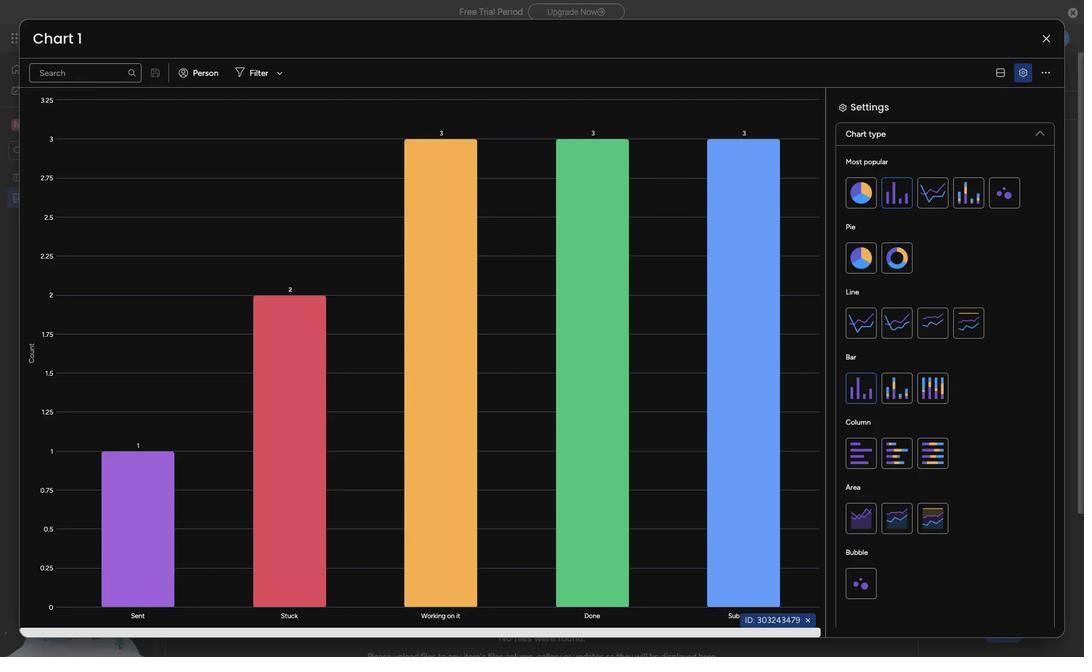 Task type: vqa. For each thing, say whether or not it's contained in the screenshot.
connected
yes



Task type: locate. For each thing, give the bounding box(es) containing it.
1 vertical spatial id:
[[745, 616, 755, 626]]

remove image for id: 303243479
[[804, 616, 813, 626]]

Search in workspace field
[[25, 143, 100, 157]]

person button
[[174, 63, 226, 82], [506, 96, 558, 115]]

1 horizontal spatial filter
[[582, 100, 601, 110]]

1 horizontal spatial search image
[[459, 100, 469, 110]]

files
[[185, 378, 208, 393]]

None search field
[[183, 415, 294, 434]]

period
[[498, 7, 523, 17]]

chart type
[[846, 129, 886, 139]]

connected
[[276, 100, 316, 110]]

lottie animation image
[[0, 537, 152, 657]]

remove image left 'pie'
[[821, 219, 830, 229]]

add
[[194, 100, 210, 110]]

1 vertical spatial search image
[[459, 100, 469, 110]]

id: left 303243735
[[763, 219, 773, 229]]

filter
[[250, 68, 269, 78], [582, 100, 601, 110]]

1 vertical spatial filter button
[[563, 96, 619, 115]]

filter dashboard by text search field for search icon corresponding to the top the person popup button
[[29, 63, 142, 82]]

select product image
[[11, 32, 23, 44]]

my work button
[[7, 80, 128, 100]]

1 vertical spatial person button
[[506, 96, 558, 115]]

0 horizontal spatial filter dashboard by text search field
[[29, 63, 142, 82]]

person
[[193, 68, 219, 78], [525, 100, 551, 110]]

0 vertical spatial person
[[193, 68, 219, 78]]

0 horizontal spatial filter button
[[231, 63, 287, 82]]

0 horizontal spatial filter
[[250, 68, 269, 78]]

column
[[846, 418, 871, 427]]

0 vertical spatial chart
[[33, 29, 74, 48]]

id: 303243735 element
[[758, 217, 833, 231]]

filter button inside new dashboard "banner"
[[563, 96, 619, 115]]

0 vertical spatial search image
[[127, 68, 137, 78]]

more dots image
[[820, 137, 828, 146], [896, 381, 904, 390]]

Filter dashboard by text search field
[[29, 63, 142, 82], [361, 96, 474, 115]]

1 horizontal spatial filter button
[[563, 96, 619, 115]]

arrow down image
[[273, 66, 287, 80], [605, 98, 619, 112]]

remove image inside id: 303243735 element
[[821, 219, 830, 229]]

most popular
[[846, 158, 889, 166]]

filter inside new dashboard "banner"
[[582, 100, 601, 110]]

upgrade now
[[548, 7, 598, 17]]

0 vertical spatial id:
[[763, 219, 773, 229]]

found.
[[558, 633, 586, 644]]

pie
[[846, 223, 856, 231]]

gallery
[[211, 378, 249, 393]]

0 horizontal spatial person button
[[174, 63, 226, 82]]

1 horizontal spatial chart
[[846, 129, 867, 139]]

1 horizontal spatial person button
[[506, 96, 558, 115]]

scratch
[[69, 172, 96, 183]]

filter button
[[231, 63, 287, 82], [563, 96, 619, 115]]

search image for the top the person popup button
[[127, 68, 137, 78]]

Chart 1 field
[[30, 29, 85, 48]]

1 vertical spatial filter dashboard by text search field
[[361, 96, 474, 115]]

workspace image
[[11, 118, 23, 131]]

more dots image for files gallery
[[896, 381, 904, 390]]

remove image
[[821, 219, 830, 229], [804, 616, 813, 626]]

id: for id: 303243735
[[763, 219, 773, 229]]

1 horizontal spatial id:
[[763, 219, 773, 229]]

chart left 1
[[33, 29, 74, 48]]

person for the bottom the person popup button
[[525, 100, 551, 110]]

free
[[460, 7, 477, 17]]

popular
[[864, 158, 889, 166]]

id: left 303243479
[[745, 616, 755, 626]]

option
[[0, 167, 152, 169]]

0 vertical spatial more dots image
[[820, 137, 828, 146]]

search image for the bottom the person popup button
[[459, 100, 469, 110]]

my
[[26, 85, 38, 95]]

files gallery
[[185, 378, 249, 393]]

remove image inside "id: 303243479" element
[[804, 616, 813, 626]]

None search field
[[29, 63, 142, 82], [361, 96, 474, 115], [29, 63, 142, 82], [361, 96, 474, 115]]

0 vertical spatial filter dashboard by text search field
[[29, 63, 142, 82]]

v2 settings line image
[[1020, 68, 1028, 77]]

0 horizontal spatial search image
[[127, 68, 137, 78]]

1 vertical spatial filter
[[582, 100, 601, 110]]

3 connected boards button
[[247, 96, 350, 115]]

filter dashboard by text search field inside new dashboard "banner"
[[361, 96, 474, 115]]

1 horizontal spatial filter dashboard by text search field
[[361, 96, 474, 115]]

chart
[[33, 29, 74, 48], [846, 129, 867, 139]]

boards
[[318, 100, 344, 110]]

0 horizontal spatial remove image
[[804, 616, 813, 626]]

chart 1
[[33, 29, 82, 48]]

1 vertical spatial remove image
[[804, 616, 813, 626]]

0 vertical spatial filter button
[[231, 63, 287, 82]]

1 vertical spatial person
[[525, 100, 551, 110]]

1 horizontal spatial more dots image
[[896, 381, 904, 390]]

1 vertical spatial chart
[[846, 129, 867, 139]]

0 horizontal spatial id:
[[745, 616, 755, 626]]

1 horizontal spatial remove image
[[821, 219, 830, 229]]

settings
[[851, 100, 890, 114]]

add widget
[[194, 100, 238, 110]]

widget
[[212, 100, 238, 110]]

public dashboard image
[[13, 192, 24, 203]]

search image
[[127, 68, 137, 78], [459, 100, 469, 110]]

remove image right 303243479
[[804, 616, 813, 626]]

dapulse dropdown down arrow image
[[1036, 124, 1045, 138]]

chart left type
[[846, 129, 867, 139]]

person inside new dashboard "banner"
[[525, 100, 551, 110]]

work
[[40, 85, 58, 95]]

numbers
[[641, 134, 691, 149]]

1 vertical spatial arrow down image
[[605, 98, 619, 112]]

more dots image for numbers
[[820, 137, 828, 146]]

share button
[[987, 62, 1036, 81]]

public board image
[[13, 172, 24, 183]]

bar
[[846, 353, 857, 362]]

bubble
[[846, 549, 868, 557]]

0 horizontal spatial person
[[193, 68, 219, 78]]

0 vertical spatial remove image
[[821, 219, 830, 229]]

my work
[[26, 85, 58, 95]]

0 horizontal spatial arrow down image
[[273, 66, 287, 80]]

3
[[269, 100, 274, 110]]

0 horizontal spatial more dots image
[[820, 137, 828, 146]]

1 horizontal spatial person
[[525, 100, 551, 110]]

trial
[[479, 7, 496, 17]]

type
[[869, 129, 886, 139]]

n
[[14, 119, 21, 129]]

1 vertical spatial more dots image
[[896, 381, 904, 390]]

search image inside new dashboard "banner"
[[459, 100, 469, 110]]

free trial period
[[460, 7, 523, 17]]

chart for chart 1
[[33, 29, 74, 48]]

files
[[514, 633, 532, 644]]

id: 303243479
[[745, 616, 801, 626]]

dapulse x slim image
[[1043, 34, 1051, 43]]

chart for chart type
[[846, 129, 867, 139]]

0 horizontal spatial chart
[[33, 29, 74, 48]]

id:
[[763, 219, 773, 229], [745, 616, 755, 626]]



Task type: describe. For each thing, give the bounding box(es) containing it.
v2 funnel image
[[703, 137, 711, 146]]

3 connected boards
[[269, 100, 344, 110]]

upgrade
[[548, 7, 579, 17]]

monday button
[[31, 23, 190, 54]]

id: 303243735
[[763, 219, 818, 229]]

filter button for the top the person popup button
[[231, 63, 287, 82]]

area
[[846, 483, 861, 492]]

line
[[846, 288, 860, 296]]

new dashboard banner
[[158, 53, 1079, 120]]

0 vertical spatial arrow down image
[[273, 66, 287, 80]]

monday
[[53, 31, 94, 45]]

1
[[77, 29, 82, 48]]

filter dashboard by text search field for search icon within new dashboard "banner"
[[361, 96, 474, 115]]

dapulse rightstroke image
[[598, 8, 605, 17]]

were
[[534, 633, 556, 644]]

now
[[581, 7, 598, 17]]

help button
[[983, 623, 1025, 643]]

303243479
[[757, 616, 801, 626]]

help
[[993, 627, 1015, 639]]

person for the top the person popup button
[[193, 68, 219, 78]]

303243735
[[775, 219, 818, 229]]

id: for id: 303243479
[[745, 616, 755, 626]]

New Dashboard field
[[177, 58, 333, 85]]

v2 split view image
[[997, 68, 1005, 77]]

upgrade now link
[[528, 3, 625, 20]]

start from scratch
[[28, 172, 96, 183]]

dapulse close image
[[1069, 7, 1079, 19]]

1,500
[[706, 174, 760, 199]]

lottie animation element
[[0, 537, 152, 657]]

home button
[[7, 60, 128, 79]]

more dots image
[[1042, 68, 1051, 77]]

n button
[[8, 114, 119, 135]]

share
[[1009, 66, 1030, 76]]

most
[[846, 158, 862, 166]]

dashboard
[[225, 58, 330, 85]]

from
[[49, 172, 67, 183]]

new
[[180, 58, 220, 85]]

1 horizontal spatial arrow down image
[[605, 98, 619, 112]]

start
[[28, 172, 47, 183]]

gallery layout group
[[830, 415, 875, 434]]

remove image for id: 303243735
[[821, 219, 830, 229]]

0 vertical spatial filter
[[250, 68, 269, 78]]

greg robinson image
[[1051, 29, 1070, 48]]

add widget button
[[173, 96, 243, 115]]

id: 303243479 element
[[741, 614, 816, 628]]

filter button for the bottom the person popup button
[[563, 96, 619, 115]]

start from scratch list box
[[0, 165, 152, 369]]

home
[[27, 64, 50, 74]]

no files were found.
[[499, 633, 586, 644]]

no
[[499, 633, 512, 644]]

new dashboard
[[180, 58, 330, 85]]

0 vertical spatial person button
[[174, 63, 226, 82]]



